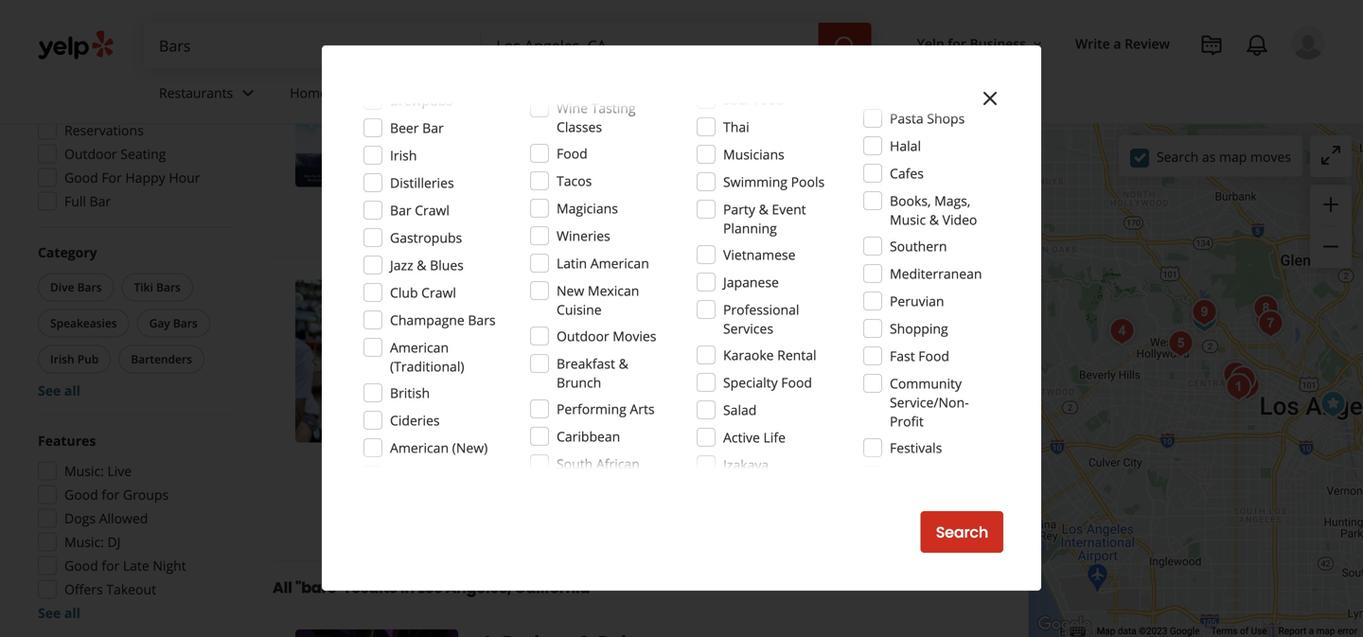 Task type: describe. For each thing, give the bounding box(es) containing it.
night
[[153, 557, 186, 575]]

all for category
[[64, 381, 80, 399]]

specialty food
[[723, 373, 812, 391]]

mexican
[[588, 282, 639, 300]]

classes
[[557, 118, 602, 136]]

business categories element
[[144, 68, 1325, 123]]

allowed
[[99, 509, 148, 527]]

gastropubs
[[390, 229, 462, 247]]

notifications image
[[1246, 34, 1268, 57]]

0 vertical spatial takeout
[[702, 213, 747, 228]]

japanese
[[723, 273, 779, 291]]

see all for category
[[38, 381, 80, 399]]

seating
[[549, 213, 589, 228]]

dive bars
[[50, 279, 102, 295]]

outdoor for outdoor seating
[[500, 213, 546, 228]]

food for fast food
[[918, 347, 949, 365]]

love
[[773, 425, 799, 443]]

4.0 link
[[591, 309, 609, 329]]

applebee's.
[[632, 159, 702, 177]]

apb image
[[1162, 325, 1200, 363]]

community
[[890, 374, 962, 392]]

soul
[[723, 90, 750, 108]]

& inside books, mags, music & video
[[929, 211, 939, 229]]

1 vertical spatial place
[[620, 463, 652, 481]]

pet
[[500, 396, 520, 414]]

hour
[[169, 168, 200, 186]]

good for late night
[[64, 557, 186, 575]]

use
[[1251, 625, 1267, 637]]

about
[[577, 425, 613, 443]]

gay
[[149, 315, 170, 331]]

in inside "came here about three times and i'm so in love with this place, the vibe and scene is cute and colorful! if you want a laid back place to drink or eat or both. this is the place for…"
[[758, 425, 770, 443]]

1 horizontal spatial truly la image
[[1314, 385, 1352, 423]]

report a map error link
[[1278, 625, 1357, 637]]

bar crawl
[[390, 201, 450, 219]]

place,
[[858, 425, 894, 443]]

new mexican cuisine
[[557, 282, 639, 319]]

planning
[[723, 219, 777, 237]]

bars for champagne bars
[[468, 311, 496, 329]]

late
[[123, 557, 149, 575]]

good for good for late night
[[64, 557, 98, 575]]

american (traditional)
[[390, 338, 464, 375]]

reservations
[[64, 121, 144, 139]]

tiki-ti cocktail lounge image
[[1249, 301, 1287, 339]]

angeles,
[[445, 577, 511, 598]]

(traditional)
[[390, 357, 464, 375]]

happy
[[125, 168, 165, 186]]

drugstore cowboy image
[[1252, 305, 1289, 343]]

warwick image
[[1185, 300, 1223, 338]]

"bars"
[[295, 577, 342, 598]]

drink
[[885, 444, 917, 462]]

4:12 pm
[[134, 74, 183, 92]]

home services
[[290, 84, 381, 102]]

peruvian
[[890, 292, 944, 310]]

terms
[[1211, 625, 1238, 637]]

party & event planning
[[723, 200, 806, 237]]

performing
[[557, 400, 626, 418]]

bar down distilleries
[[390, 201, 411, 219]]

map for error
[[1316, 625, 1335, 637]]

good for good for groups
[[64, 486, 98, 504]]

irish for irish
[[390, 146, 417, 164]]

tu madre - los feliz image
[[1247, 290, 1285, 328]]

home
[[290, 84, 327, 102]]

16 vegan v2 image
[[597, 398, 612, 413]]

your
[[549, 159, 578, 177]]

1 vertical spatial more
[[692, 463, 727, 481]]

a for report
[[1309, 625, 1314, 637]]

map for moves
[[1219, 147, 1247, 165]]

colorful!
[[638, 444, 689, 462]]

good for good for happy hour
[[64, 168, 98, 186]]

all "bars" results in los angeles, california
[[273, 577, 590, 598]]

los
[[418, 577, 442, 598]]

until midnight
[[520, 90, 606, 108]]

enjoy
[[497, 159, 531, 177]]

+
[[632, 24, 643, 50]]

caribbean
[[557, 427, 620, 445]]

(new)
[[452, 439, 488, 457]]

next image for until 11:30 pm
[[428, 350, 451, 372]]

bar right full
[[89, 192, 111, 210]]

beer
[[390, 119, 419, 137]]

view website link
[[832, 496, 968, 538]]

seating
[[120, 145, 166, 163]]

bars for dive bars
[[77, 279, 102, 295]]

1 horizontal spatial and
[[611, 444, 635, 462]]

scene
[[529, 444, 564, 462]]

breakfast & brunch
[[557, 354, 628, 391]]

noir hollywood image
[[1185, 293, 1223, 331]]

see for category
[[38, 381, 61, 399]]

24 chevron down v2 image inside home services link
[[385, 82, 408, 105]]

16 chevron down v2 image
[[1030, 37, 1045, 52]]

0 horizontal spatial pm
[[163, 74, 183, 92]]

dogs allowed
[[64, 509, 148, 527]]

halal
[[890, 137, 921, 155]]

bars for tiki bars
[[156, 279, 181, 295]]

for for late
[[102, 557, 119, 575]]

bartenders
[[131, 351, 192, 367]]

community service/non- profit
[[890, 374, 969, 430]]

2 24 chevron down v2 image from the left
[[614, 82, 637, 105]]

see all button for category
[[38, 381, 80, 399]]

0 vertical spatial is
[[568, 444, 578, 462]]

0 horizontal spatial the
[[596, 463, 616, 481]]

1 horizontal spatial or
[[920, 444, 934, 462]]

& for breakfast & brunch
[[619, 354, 628, 372]]

slideshow element for until midnight
[[295, 24, 458, 187]]

event
[[772, 200, 806, 218]]

tiki
[[134, 279, 153, 295]]

beer bar
[[390, 119, 444, 137]]

until 11:30 pm
[[520, 370, 608, 388]]

food for soul food
[[753, 90, 784, 108]]

0 vertical spatial arts
[[570, 341, 595, 359]]

speakeasies
[[50, 315, 117, 331]]

blues
[[430, 256, 464, 274]]

search button
[[921, 511, 1003, 553]]

brunch
[[557, 373, 601, 391]]

books,
[[890, 192, 931, 210]]

irish pub
[[50, 351, 99, 367]]

times
[[653, 425, 688, 443]]

wineries
[[557, 227, 610, 245]]

until for until 11:30 pm
[[520, 370, 547, 388]]

pasta
[[890, 109, 923, 127]]

view
[[850, 506, 886, 528]]

restaurants
[[159, 84, 233, 102]]

pub
[[77, 351, 99, 367]]

0 horizontal spatial truly la image
[[295, 280, 458, 442]]

1 vertical spatial pm
[[588, 370, 608, 388]]

full bar
[[64, 192, 111, 210]]

izakaya
[[723, 456, 769, 474]]

applebee's grill + bar image
[[295, 24, 458, 187]]

cideries
[[390, 411, 440, 429]]

24 chevron down v2 image inside restaurants link
[[237, 82, 260, 105]]

0 horizontal spatial or
[[502, 463, 515, 481]]

a inside "came here about three times and i'm so in love with this place, the vibe and scene is cute and colorful! if you want a laid back place to drink or eat or both. this is the place for…"
[[764, 444, 771, 462]]

map
[[1097, 625, 1115, 637]]

applebee's grill + bar link
[[481, 24, 681, 50]]

& for jazz & blues
[[417, 256, 426, 274]]

search image
[[834, 35, 856, 58]]

yelp for business
[[917, 35, 1026, 53]]

bars for gay bars
[[173, 315, 198, 331]]

dollarita's® back! enjoy at your favorite applebee's. read more
[[497, 140, 780, 177]]

music: dj
[[64, 533, 121, 551]]

yelp
[[917, 35, 944, 53]]

dollarita's®
[[497, 140, 593, 158]]

0 vertical spatial the
[[897, 425, 917, 443]]

user actions element
[[902, 24, 1352, 140]]



Task type: locate. For each thing, give the bounding box(es) containing it.
irish for irish pub
[[50, 351, 74, 367]]

1 see all button from the top
[[38, 381, 80, 399]]

0 horizontal spatial place
[[620, 463, 652, 481]]

a left laid
[[764, 444, 771, 462]]

projects image
[[1200, 34, 1223, 57]]

1 24 chevron down v2 image from the left
[[385, 82, 408, 105]]

california
[[514, 577, 590, 598]]

laid
[[775, 444, 797, 462]]

0 horizontal spatial map
[[1219, 147, 1247, 165]]

bars for cocktail bars
[[534, 341, 559, 357]]

0 vertical spatial map
[[1219, 147, 1247, 165]]

r bar image
[[1228, 367, 1266, 405]]

next image down champagne bars
[[428, 350, 451, 372]]

tacos
[[557, 172, 592, 190]]

0 vertical spatial for
[[948, 35, 966, 53]]

more inside dollarita's® back! enjoy at your favorite applebee's. read more
[[746, 159, 780, 177]]

business
[[970, 35, 1026, 53]]

1 previous image from the top
[[303, 94, 326, 117]]

more down you
[[692, 463, 727, 481]]

takeout right 16 checkmark v2 icon at right
[[702, 213, 747, 228]]

0 vertical spatial music:
[[64, 462, 104, 480]]

16 checkmark v2 image
[[604, 213, 619, 228]]

0 horizontal spatial irish
[[50, 351, 74, 367]]

bars right gay
[[173, 315, 198, 331]]

report
[[1278, 625, 1306, 637]]

irish inside button
[[50, 351, 74, 367]]

2 vertical spatial good
[[64, 557, 98, 575]]

or left eat
[[920, 444, 934, 462]]

0 horizontal spatial more
[[692, 463, 727, 481]]

1 vertical spatial the
[[596, 463, 616, 481]]

mags,
[[934, 192, 970, 210]]

cocktail bars
[[485, 341, 559, 357]]

search inside button
[[936, 522, 988, 543]]

until for until midnight
[[520, 90, 547, 108]]

1 horizontal spatial a
[[1113, 35, 1121, 53]]

16 checkmark v2 image
[[683, 213, 698, 228]]

la
[[534, 280, 558, 306]]

1 horizontal spatial in
[[758, 425, 770, 443]]

wine
[[557, 99, 588, 117]]

services for home services
[[331, 84, 381, 102]]

1 horizontal spatial 24 chevron down v2 image
[[614, 82, 637, 105]]

truly la
[[481, 280, 558, 306]]

the down cute
[[596, 463, 616, 481]]

0 horizontal spatial 24 chevron down v2 image
[[385, 82, 408, 105]]

more link
[[692, 463, 727, 481]]

musicians
[[723, 145, 784, 163]]

outdoor down reservations
[[64, 145, 117, 163]]

food for specialty food
[[781, 373, 812, 391]]

24 chevron down v2 image left the wine
[[524, 82, 547, 105]]

see all button down irish pub button
[[38, 381, 80, 399]]

& down movies
[[619, 354, 628, 372]]

outdoor inside search dialog
[[557, 327, 609, 345]]

1 horizontal spatial the
[[897, 425, 917, 443]]

& left 'video'
[[929, 211, 939, 229]]

2 friendly from the left
[[657, 396, 704, 414]]

all down offers
[[64, 604, 80, 622]]

0 vertical spatial more
[[746, 159, 780, 177]]

see all for features
[[38, 604, 80, 622]]

more right read
[[746, 159, 780, 177]]

bars inside search dialog
[[468, 311, 496, 329]]

bars right tiki
[[156, 279, 181, 295]]

crawl for club crawl
[[421, 283, 456, 301]]

1 vertical spatial irish
[[50, 351, 74, 367]]

0 horizontal spatial arts
[[570, 341, 595, 359]]

see
[[38, 381, 61, 399], [38, 604, 61, 622]]

0 horizontal spatial a
[[764, 444, 771, 462]]

outdoor for outdoor movies
[[557, 327, 609, 345]]

outdoor left 'seating'
[[500, 213, 546, 228]]

american up mexican
[[590, 254, 649, 272]]

full
[[64, 192, 86, 210]]

write
[[1075, 35, 1110, 53]]

google
[[1170, 625, 1200, 637]]

services inside professional services
[[723, 319, 773, 337]]

1 vertical spatial or
[[502, 463, 515, 481]]

1 24 chevron down v2 image from the left
[[237, 82, 260, 105]]

1 next image from the top
[[428, 94, 451, 117]]

1 vertical spatial outdoor
[[500, 213, 546, 228]]

outdoor movies
[[557, 327, 656, 345]]

24 chevron down v2 image
[[385, 82, 408, 105], [614, 82, 637, 105]]

2 vertical spatial a
[[1309, 625, 1314, 637]]

1 horizontal spatial map
[[1316, 625, 1335, 637]]

crawl for bar crawl
[[415, 201, 450, 219]]

club crawl
[[390, 283, 456, 301]]

american
[[590, 254, 649, 272], [390, 338, 449, 356], [390, 439, 449, 457]]

champagne bars
[[390, 311, 496, 329]]

party
[[723, 200, 755, 218]]

1 vertical spatial good
[[64, 486, 98, 504]]

1 horizontal spatial pm
[[588, 370, 608, 388]]

friendly down until 11:30 pm
[[523, 396, 570, 414]]

service/non-
[[890, 393, 969, 411]]

want
[[730, 444, 760, 462]]

you
[[704, 444, 727, 462]]

good up full
[[64, 168, 98, 186]]

0 vertical spatial good
[[64, 168, 98, 186]]

1 vertical spatial see all button
[[38, 604, 80, 622]]

11:30
[[551, 370, 585, 388]]

irish left pub
[[50, 351, 74, 367]]

irish inside search dialog
[[390, 146, 417, 164]]

friendly up times
[[657, 396, 704, 414]]

& for party & event planning
[[759, 200, 768, 218]]

movies
[[613, 327, 656, 345]]

truly la image
[[295, 280, 458, 442], [1314, 385, 1352, 423]]

0 vertical spatial outdoor
[[64, 145, 117, 163]]

thai
[[723, 118, 749, 136]]

crawl up the gastropubs
[[415, 201, 450, 219]]

for up offers takeout
[[102, 557, 119, 575]]

american down "cideries"
[[390, 439, 449, 457]]

american for american (traditional)
[[390, 338, 449, 356]]

search dialog
[[0, 0, 1363, 637]]

three
[[617, 425, 650, 443]]

info icon image
[[710, 397, 725, 412], [710, 397, 725, 412]]

yelp for business button
[[909, 26, 1052, 61]]

a
[[1113, 35, 1121, 53], [764, 444, 771, 462], [1309, 625, 1314, 637]]

truly la link
[[481, 280, 558, 306]]

for for groups
[[102, 486, 119, 504]]

zoom in image
[[1319, 193, 1342, 216]]

0 vertical spatial a
[[1113, 35, 1121, 53]]

0 vertical spatial american
[[590, 254, 649, 272]]

4 star rating image
[[481, 311, 583, 330]]

vegan
[[616, 396, 654, 414]]

1 all from the top
[[64, 381, 80, 399]]

1 see from the top
[[38, 381, 61, 399]]

1 horizontal spatial arts
[[630, 400, 655, 418]]

map left error
[[1316, 625, 1335, 637]]

american inside 'american (traditional)'
[[390, 338, 449, 356]]

1 vertical spatial previous image
[[303, 350, 326, 372]]

see all down irish pub button
[[38, 381, 80, 399]]

1 vertical spatial map
[[1316, 625, 1335, 637]]

& inside party & event planning
[[759, 200, 768, 218]]

is up this
[[568, 444, 578, 462]]

3 good from the top
[[64, 557, 98, 575]]

services down professional
[[723, 319, 773, 337]]

0 vertical spatial next image
[[428, 94, 451, 117]]

2 until from the top
[[520, 370, 547, 388]]

video
[[942, 211, 977, 229]]

group containing features
[[32, 431, 235, 622]]

food down classes
[[557, 144, 588, 162]]

1 vertical spatial in
[[400, 577, 415, 598]]

bar right beer
[[422, 119, 444, 137]]

until
[[520, 90, 547, 108], [520, 370, 547, 388]]

map
[[1219, 147, 1247, 165], [1316, 625, 1335, 637]]

for for business
[[948, 35, 966, 53]]

music: for music: dj
[[64, 533, 104, 551]]

outdoor
[[64, 145, 117, 163], [500, 213, 546, 228], [557, 327, 609, 345]]

crawl up champagne bars
[[421, 283, 456, 301]]

4.0
[[591, 311, 609, 329]]

and down the three
[[611, 444, 635, 462]]

"came
[[502, 425, 542, 443]]

irish down beer
[[390, 146, 417, 164]]

0 vertical spatial pm
[[163, 74, 183, 92]]

24 chevron down v2 image right midnight
[[614, 82, 637, 105]]

2 horizontal spatial outdoor
[[557, 327, 609, 345]]

1 vertical spatial arts
[[630, 400, 655, 418]]

review
[[1125, 35, 1170, 53]]

0 horizontal spatial and
[[502, 444, 525, 462]]

see all button for features
[[38, 604, 80, 622]]

is down cute
[[583, 463, 593, 481]]

bars inside button
[[534, 341, 559, 357]]

arts up the three
[[630, 400, 655, 418]]

until up pet friendly
[[520, 370, 547, 388]]

group
[[32, 43, 235, 216], [1310, 185, 1352, 268], [34, 243, 235, 400], [32, 431, 235, 622]]

24 chevron down v2 image right restaurants
[[237, 82, 260, 105]]

for up dogs allowed
[[102, 486, 119, 504]]

to
[[869, 444, 881, 462]]

1 vertical spatial services
[[723, 319, 773, 337]]

1 horizontal spatial friendly
[[657, 396, 704, 414]]

a right report
[[1309, 625, 1314, 637]]

outdoor seating
[[64, 145, 166, 163]]

all down irish pub button
[[64, 381, 80, 399]]

None search field
[[144, 23, 875, 68]]

2 music: from the top
[[64, 533, 104, 551]]

pools
[[791, 173, 825, 191]]

24 chevron down v2 image
[[237, 82, 260, 105], [524, 82, 547, 105]]

0 vertical spatial or
[[920, 444, 934, 462]]

bars down 4 star rating image
[[534, 341, 559, 357]]

a for write
[[1113, 35, 1121, 53]]

outdoor for outdoor seating
[[64, 145, 117, 163]]

place down colorful!
[[620, 463, 652, 481]]

0 vertical spatial all
[[64, 381, 80, 399]]

bars right dive
[[77, 279, 102, 295]]

pasta shops
[[890, 109, 965, 127]]

1 horizontal spatial 24 chevron down v2 image
[[524, 82, 547, 105]]

& inside breakfast & brunch
[[619, 354, 628, 372]]

next image up beer bar
[[428, 94, 451, 117]]

1 vertical spatial see
[[38, 604, 61, 622]]

all for features
[[64, 604, 80, 622]]

2 horizontal spatial a
[[1309, 625, 1314, 637]]

2 vertical spatial for
[[102, 557, 119, 575]]

the up the drink on the bottom right
[[897, 425, 917, 443]]

services inside business categories element
[[331, 84, 381, 102]]

2 see all from the top
[[38, 604, 80, 622]]

write a review link
[[1068, 26, 1177, 61]]

0 vertical spatial see all button
[[38, 381, 80, 399]]

potions & poisons image
[[1219, 368, 1257, 406]]

1 vertical spatial search
[[936, 522, 988, 543]]

2 good from the top
[[64, 486, 98, 504]]

previous image
[[303, 94, 326, 117], [303, 350, 326, 372]]

arts up 11:30
[[570, 341, 595, 359]]

music:
[[64, 462, 104, 480], [64, 533, 104, 551]]

2 horizontal spatial and
[[691, 425, 715, 443]]

2 see from the top
[[38, 604, 61, 622]]

2 slideshow element from the top
[[295, 280, 458, 442]]

seoul salon restaurant & bar image
[[1224, 361, 1262, 398]]

slideshow element
[[295, 24, 458, 187], [295, 280, 458, 442]]

0 vertical spatial crawl
[[415, 201, 450, 219]]

0 vertical spatial until
[[520, 90, 547, 108]]

bar next door image
[[1103, 312, 1141, 350]]

friendly
[[523, 396, 570, 414], [657, 396, 704, 414]]

see for features
[[38, 604, 61, 622]]

0 horizontal spatial friendly
[[523, 396, 570, 414]]

1 until from the top
[[520, 90, 547, 108]]

0 vertical spatial see
[[38, 381, 61, 399]]

1 slideshow element from the top
[[295, 24, 458, 187]]

0 vertical spatial search
[[1157, 147, 1199, 165]]

1 vertical spatial until
[[520, 370, 547, 388]]

a right "write"
[[1113, 35, 1121, 53]]

& right jazz
[[417, 256, 426, 274]]

1 vertical spatial a
[[764, 444, 771, 462]]

food
[[753, 90, 784, 108], [557, 144, 588, 162], [918, 347, 949, 365], [781, 373, 812, 391]]

south african
[[557, 455, 640, 473]]

previous image for until 11:30 pm
[[303, 350, 326, 372]]

outdoor down cuisine
[[557, 327, 609, 345]]

is
[[568, 444, 578, 462], [583, 463, 593, 481]]

district
[[598, 341, 642, 359]]

0 vertical spatial in
[[758, 425, 770, 443]]

arts inside search dialog
[[630, 400, 655, 418]]

1 vertical spatial next image
[[428, 350, 451, 372]]

0 vertical spatial services
[[331, 84, 381, 102]]

close image
[[979, 87, 1001, 110]]

2 vertical spatial outdoor
[[557, 327, 609, 345]]

groups
[[123, 486, 169, 504]]

2 previous image from the top
[[303, 350, 326, 372]]

dive
[[50, 279, 74, 295]]

takeout down "late"
[[106, 580, 156, 598]]

crawl
[[415, 201, 450, 219], [421, 283, 456, 301]]

performing arts
[[557, 400, 655, 418]]

place
[[833, 444, 865, 462], [620, 463, 652, 481]]

1 vertical spatial american
[[390, 338, 449, 356]]

food right 'soul'
[[753, 90, 784, 108]]

for right yelp at the right top of the page
[[948, 35, 966, 53]]

1 music: from the top
[[64, 462, 104, 480]]

website
[[889, 506, 950, 528]]

soul food
[[723, 90, 784, 108]]

24 chevron down v2 image up beer
[[385, 82, 408, 105]]

results
[[345, 577, 397, 598]]

see all button down offers
[[38, 604, 80, 622]]

services for professional services
[[723, 319, 773, 337]]

previous image for until midnight
[[303, 94, 326, 117]]

search down eat
[[936, 522, 988, 543]]

cafes
[[890, 164, 924, 182]]

pm up 16 vegan v2 image
[[588, 370, 608, 388]]

salad
[[723, 401, 757, 419]]

takeout
[[702, 213, 747, 228], [106, 580, 156, 598]]

vegan friendly
[[616, 396, 704, 414]]

1 vertical spatial is
[[583, 463, 593, 481]]

pm right "4:12"
[[163, 74, 183, 92]]

music: down features
[[64, 462, 104, 480]]

place down this at right bottom
[[833, 444, 865, 462]]

2 next image from the top
[[428, 350, 451, 372]]

1 vertical spatial for
[[102, 486, 119, 504]]

this
[[554, 463, 580, 481]]

1 horizontal spatial place
[[833, 444, 865, 462]]

food down rental
[[781, 373, 812, 391]]

search for search
[[936, 522, 988, 543]]

1 horizontal spatial outdoor
[[500, 213, 546, 228]]

bars down truly
[[468, 311, 496, 329]]

vietnamese
[[723, 246, 796, 264]]

2 see all button from the top
[[38, 604, 80, 622]]

truly
[[481, 280, 529, 306]]

search left as
[[1157, 147, 1199, 165]]

services right 'home'
[[331, 84, 381, 102]]

cuisine
[[557, 301, 602, 319]]

0 vertical spatial slideshow element
[[295, 24, 458, 187]]

1 horizontal spatial takeout
[[702, 213, 747, 228]]

shopping
[[890, 319, 948, 337]]

0 horizontal spatial is
[[568, 444, 578, 462]]

until left the wine
[[520, 90, 547, 108]]

cocktail bars button
[[481, 340, 563, 359]]

1 vertical spatial all
[[64, 604, 80, 622]]

1 see all from the top
[[38, 381, 80, 399]]

food up community
[[918, 347, 949, 365]]

services
[[331, 84, 381, 102], [723, 319, 773, 337]]

good up dogs
[[64, 486, 98, 504]]

breakfast
[[557, 354, 615, 372]]

new
[[557, 282, 584, 300]]

slideshow element for until 11:30 pm
[[295, 280, 458, 442]]

1 horizontal spatial irish
[[390, 146, 417, 164]]

next image
[[428, 94, 451, 117], [428, 350, 451, 372]]

good up offers
[[64, 557, 98, 575]]

expand map image
[[1319, 144, 1342, 167]]

for inside button
[[948, 35, 966, 53]]

restaurants link
[[144, 68, 275, 123]]

music: for music: live
[[64, 462, 104, 480]]

google image
[[1033, 612, 1096, 637]]

next image for until midnight
[[428, 94, 451, 117]]

0 horizontal spatial outdoor
[[64, 145, 117, 163]]

1 friendly from the left
[[523, 396, 570, 414]]

"came here about three times and i'm so in love with this place, the vibe and scene is cute and colorful! if you want a laid back place to drink or eat or both. this is the place for…"
[[502, 425, 956, 481]]

and up if on the right bottom of page
[[691, 425, 715, 443]]

2 all from the top
[[64, 604, 80, 622]]

zoom out image
[[1319, 235, 1342, 258]]

0 vertical spatial see all
[[38, 381, 80, 399]]

karaoke
[[723, 346, 774, 364]]

1 vertical spatial music:
[[64, 533, 104, 551]]

music: down dogs
[[64, 533, 104, 551]]

group containing suggested
[[32, 43, 235, 216]]

map right as
[[1219, 147, 1247, 165]]

1 horizontal spatial services
[[723, 319, 773, 337]]

arts district
[[570, 341, 642, 359]]

fast
[[890, 347, 915, 365]]

0 horizontal spatial search
[[936, 522, 988, 543]]

good
[[64, 168, 98, 186], [64, 486, 98, 504], [64, 557, 98, 575]]

0 vertical spatial irish
[[390, 146, 417, 164]]

1 horizontal spatial is
[[583, 463, 593, 481]]

0 vertical spatial previous image
[[303, 94, 326, 117]]

live
[[107, 462, 132, 480]]

map region
[[1005, 0, 1363, 637]]

0 horizontal spatial services
[[331, 84, 381, 102]]

4:12
[[134, 74, 160, 92]]

or left both.
[[502, 463, 515, 481]]

2 24 chevron down v2 image from the left
[[524, 82, 547, 105]]

see all down offers
[[38, 604, 80, 622]]

1 vertical spatial takeout
[[106, 580, 156, 598]]

group containing category
[[34, 243, 235, 400]]

american for american (new)
[[390, 439, 449, 457]]

keyboard shortcuts image
[[1070, 627, 1085, 636]]

0 horizontal spatial takeout
[[106, 580, 156, 598]]

with
[[802, 425, 828, 443]]

search for search as map moves
[[1157, 147, 1199, 165]]

0 vertical spatial place
[[833, 444, 865, 462]]

1 horizontal spatial search
[[1157, 147, 1199, 165]]

and down "came
[[502, 444, 525, 462]]

friendly for vegan friendly
[[657, 396, 704, 414]]

& up planning
[[759, 200, 768, 218]]

american up (traditional)
[[390, 338, 449, 356]]

1 vertical spatial see all
[[38, 604, 80, 622]]

bar right '+'
[[648, 24, 681, 50]]

friendly for pet friendly
[[523, 396, 570, 414]]

in right so
[[758, 425, 770, 443]]

gangnam pocha image
[[1217, 356, 1254, 394]]

1 good from the top
[[64, 168, 98, 186]]

dive bars button
[[38, 273, 114, 301]]

specialty
[[723, 373, 778, 391]]

2 vertical spatial american
[[390, 439, 449, 457]]

favorite
[[581, 159, 629, 177]]

1 horizontal spatial more
[[746, 159, 780, 177]]

in left "los"
[[400, 577, 415, 598]]



Task type: vqa. For each thing, say whether or not it's contained in the screenshot.
Outdoor related to Outdoor Movies
yes



